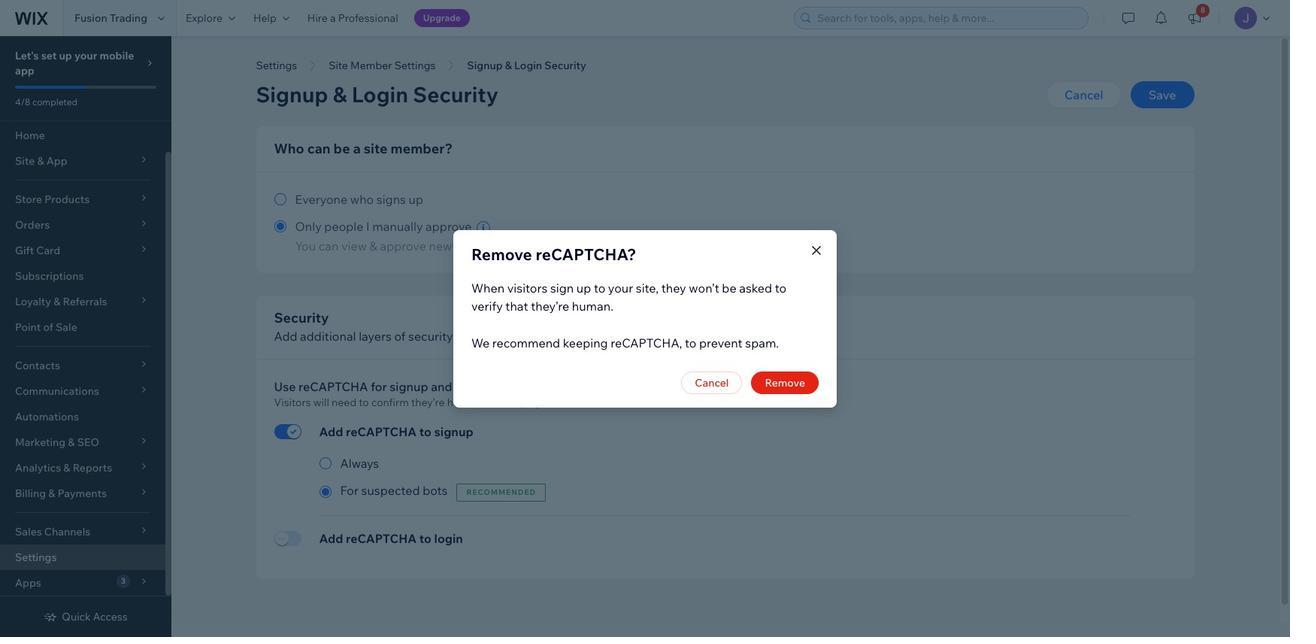 Task type: locate. For each thing, give the bounding box(es) containing it.
0 horizontal spatial up
[[59, 49, 72, 62]]

recaptcha down "confirm"
[[346, 424, 417, 439]]

1 vertical spatial recaptcha
[[346, 424, 417, 439]]

can right who
[[308, 140, 331, 157]]

0 vertical spatial site
[[364, 140, 388, 157]]

2 vertical spatial up
[[577, 280, 592, 295]]

cancel
[[1065, 87, 1104, 102], [695, 376, 729, 389]]

can inside option group
[[319, 239, 339, 254]]

signup down the settings button
[[256, 81, 328, 108]]

bots right suspected
[[423, 483, 448, 498]]

0 horizontal spatial login
[[352, 81, 408, 108]]

1 vertical spatial up
[[409, 192, 424, 207]]

0 vertical spatial signup
[[467, 59, 503, 72]]

they're left 'human,' in the bottom left of the page
[[411, 396, 445, 409]]

& inside security add additional layers of security to protect your site from bots and spam. what are bots & spam?
[[764, 329, 771, 344]]

of inside security add additional layers of security to protect your site from bots and spam. what are bots & spam?
[[395, 329, 406, 344]]

hire a professional
[[308, 11, 398, 25]]

security add additional layers of security to protect your site from bots and spam. what are bots & spam?
[[274, 309, 811, 344]]

0 vertical spatial they're
[[531, 298, 570, 313]]

site,
[[636, 280, 659, 295]]

up inside when visitors sign up to your site, they won't be asked to verify that they're human.
[[577, 280, 592, 295]]

won't
[[689, 280, 720, 295]]

0 horizontal spatial cancel
[[695, 376, 729, 389]]

a right hire
[[330, 11, 336, 25]]

recaptcha down suspected
[[346, 531, 417, 546]]

and up 'human,' in the bottom left of the page
[[431, 379, 453, 394]]

2 horizontal spatial security
[[545, 59, 587, 72]]

1 horizontal spatial be
[[722, 280, 737, 295]]

0 vertical spatial remove
[[472, 244, 532, 264]]

add down for
[[319, 531, 343, 546]]

signup up "confirm"
[[390, 379, 429, 394]]

signup inside "button"
[[467, 59, 503, 72]]

settings button
[[249, 54, 305, 77]]

login down for suspected bots
[[434, 531, 463, 546]]

signup inside use recaptcha for signup and login visitors will need to confirm they're human, this helps you block bots and automated attacks. learn more
[[390, 379, 429, 394]]

add for add recaptcha to signup
[[319, 424, 343, 439]]

0 horizontal spatial signup
[[390, 379, 429, 394]]

bots right block
[[585, 396, 607, 409]]

1 vertical spatial and
[[431, 379, 453, 394]]

&
[[505, 59, 512, 72], [333, 81, 347, 108], [370, 239, 378, 254], [764, 329, 771, 344]]

keeping
[[563, 335, 608, 350]]

professional
[[338, 11, 398, 25]]

your down that on the left of page
[[514, 329, 539, 344]]

add left additional
[[274, 329, 298, 344]]

recommended
[[467, 488, 536, 497]]

0 vertical spatial cancel
[[1065, 87, 1104, 102]]

1 vertical spatial cancel button
[[682, 371, 743, 394]]

login
[[515, 59, 543, 72], [352, 81, 408, 108]]

0 vertical spatial security
[[545, 59, 587, 72]]

1 vertical spatial login
[[434, 531, 463, 546]]

0 horizontal spatial remove
[[472, 244, 532, 264]]

0 horizontal spatial they're
[[411, 396, 445, 409]]

member list. button
[[552, 237, 626, 255]]

up right set
[[59, 49, 72, 62]]

1 vertical spatial security
[[413, 81, 499, 108]]

member inside button
[[351, 59, 392, 72]]

site left "from"
[[542, 329, 562, 344]]

1 horizontal spatial remove
[[765, 376, 806, 389]]

and
[[622, 329, 643, 344], [431, 379, 453, 394], [609, 396, 628, 409]]

and left the automated
[[609, 396, 628, 409]]

1 horizontal spatial of
[[395, 329, 406, 344]]

remove for remove recaptcha?
[[472, 244, 532, 264]]

recaptcha inside use recaptcha for signup and login visitors will need to confirm they're human, this helps you block bots and automated attacks. learn more
[[299, 379, 368, 394]]

signup
[[390, 379, 429, 394], [434, 424, 474, 439]]

1 vertical spatial add
[[319, 424, 343, 439]]

0 vertical spatial up
[[59, 49, 72, 62]]

approve up the new
[[426, 219, 472, 234]]

1 vertical spatial a
[[353, 140, 361, 157]]

they're down sign
[[531, 298, 570, 313]]

1 horizontal spatial signup
[[467, 59, 503, 72]]

completed
[[32, 96, 78, 108]]

your left site,
[[608, 280, 634, 295]]

spam. left the what
[[646, 329, 680, 344]]

0 vertical spatial signup
[[390, 379, 429, 394]]

1 horizontal spatial they're
[[531, 298, 570, 313]]

1 horizontal spatial a
[[353, 140, 361, 157]]

1 vertical spatial remove
[[765, 376, 806, 389]]

1 vertical spatial site
[[542, 329, 562, 344]]

automations
[[15, 410, 79, 424]]

when visitors sign up to your site, they won't be asked to verify that they're human.
[[472, 280, 787, 313]]

add
[[274, 329, 298, 344], [319, 424, 343, 439], [319, 531, 343, 546]]

1 vertical spatial be
[[722, 280, 737, 295]]

to right need
[[359, 396, 369, 409]]

0 vertical spatial login
[[515, 59, 543, 72]]

save
[[1149, 87, 1177, 102]]

spam. inside security add additional layers of security to protect your site from bots and spam. what are bots & spam?
[[646, 329, 680, 344]]

to inside security add additional layers of security to protect your site from bots and spam. what are bots & spam?
[[456, 329, 468, 344]]

of right layers
[[395, 329, 406, 344]]

be right won't at right top
[[722, 280, 737, 295]]

can
[[308, 140, 331, 157], [319, 239, 339, 254]]

a up everyone who signs up
[[353, 140, 361, 157]]

your inside let's set up your mobile app
[[74, 49, 97, 62]]

option group down add recaptcha to signup
[[319, 454, 546, 502]]

quick
[[62, 610, 91, 624]]

settings inside sidebar element
[[15, 551, 57, 564]]

to
[[594, 280, 606, 295], [775, 280, 787, 295], [456, 329, 468, 344], [685, 335, 697, 350], [359, 396, 369, 409], [420, 424, 432, 439], [420, 531, 432, 546]]

0 vertical spatial add
[[274, 329, 298, 344]]

0 vertical spatial option group
[[274, 190, 1177, 255]]

2 vertical spatial security
[[274, 309, 329, 327]]

option group containing always
[[319, 454, 546, 502]]

who
[[274, 140, 304, 157]]

manually
[[373, 219, 423, 234]]

0 horizontal spatial settings
[[15, 551, 57, 564]]

0 horizontal spatial security
[[274, 309, 329, 327]]

1 vertical spatial signup
[[434, 424, 474, 439]]

everyone
[[295, 192, 348, 207]]

to down for suspected bots
[[420, 531, 432, 546]]

signup & login security
[[467, 59, 587, 72], [256, 81, 499, 108]]

0 horizontal spatial a
[[330, 11, 336, 25]]

for suspected bots
[[340, 483, 448, 498]]

subscriptions link
[[0, 263, 166, 289]]

settings link
[[0, 545, 166, 570]]

0 horizontal spatial spam.
[[646, 329, 680, 344]]

they're inside use recaptcha for signup and login visitors will need to confirm they're human, this helps you block bots and automated attacks. learn more
[[411, 396, 445, 409]]

of left 'sale'
[[43, 320, 53, 334]]

to up human.
[[594, 280, 606, 295]]

0 horizontal spatial of
[[43, 320, 53, 334]]

0 horizontal spatial cancel button
[[682, 371, 743, 394]]

1 vertical spatial can
[[319, 239, 339, 254]]

approve for manually
[[426, 219, 472, 234]]

of
[[43, 320, 53, 334], [395, 329, 406, 344]]

be right who
[[334, 140, 350, 157]]

remove up more
[[765, 376, 806, 389]]

1 horizontal spatial signup
[[434, 424, 474, 439]]

recaptcha,
[[611, 335, 683, 350]]

of inside 'link'
[[43, 320, 53, 334]]

and inside security add additional layers of security to protect your site from bots and spam. what are bots & spam?
[[622, 329, 643, 344]]

0 vertical spatial signup & login security
[[467, 59, 587, 72]]

0 horizontal spatial be
[[334, 140, 350, 157]]

signup down 'human,' in the bottom left of the page
[[434, 424, 474, 439]]

fusion trading
[[74, 11, 147, 25]]

add down "will"
[[319, 424, 343, 439]]

spam.
[[646, 329, 680, 344], [746, 335, 780, 350]]

login up 'human,' in the bottom left of the page
[[455, 379, 484, 394]]

verify
[[472, 298, 503, 313]]

remove inside button
[[765, 376, 806, 389]]

more
[[757, 396, 782, 409]]

you
[[536, 396, 554, 409]]

let's set up your mobile app
[[15, 49, 134, 77]]

1 horizontal spatial settings
[[256, 59, 297, 72]]

0 vertical spatial recaptcha
[[299, 379, 368, 394]]

option group up won't at right top
[[274, 190, 1177, 255]]

0 vertical spatial approve
[[426, 219, 472, 234]]

1 vertical spatial option group
[[319, 454, 546, 502]]

spam. right are
[[746, 335, 780, 350]]

option group
[[274, 190, 1177, 255], [319, 454, 546, 502]]

up right signs
[[409, 192, 424, 207]]

recommend
[[493, 335, 561, 350]]

signs
[[377, 192, 406, 207]]

remove up when at the top left of page
[[472, 244, 532, 264]]

new
[[429, 239, 452, 254]]

1 horizontal spatial up
[[409, 192, 424, 207]]

0 horizontal spatial site
[[364, 140, 388, 157]]

settings for settings link at left bottom
[[15, 551, 57, 564]]

sidebar element
[[0, 36, 172, 637]]

upgrade button
[[414, 9, 470, 27]]

1 horizontal spatial member
[[552, 239, 600, 254]]

to up for suspected bots
[[420, 424, 432, 439]]

approve down manually on the top of page
[[380, 239, 426, 254]]

your left mobile
[[74, 49, 97, 62]]

settings
[[256, 59, 297, 72], [395, 59, 436, 72], [15, 551, 57, 564]]

remove
[[472, 244, 532, 264], [765, 376, 806, 389]]

2 vertical spatial add
[[319, 531, 343, 546]]

up inside let's set up your mobile app
[[59, 49, 72, 62]]

approve
[[426, 219, 472, 234], [380, 239, 426, 254]]

0 vertical spatial login
[[455, 379, 484, 394]]

1 vertical spatial member
[[552, 239, 600, 254]]

visitors
[[508, 280, 548, 295]]

& inside "button"
[[505, 59, 512, 72]]

to inside use recaptcha for signup and login visitors will need to confirm they're human, this helps you block bots and automated attacks. learn more
[[359, 396, 369, 409]]

site inside security add additional layers of security to protect your site from bots and spam. what are bots & spam?
[[542, 329, 562, 344]]

we recommend keeping recaptcha, to prevent spam.
[[472, 335, 780, 350]]

add inside security add additional layers of security to protect your site from bots and spam. what are bots & spam?
[[274, 329, 298, 344]]

security
[[545, 59, 587, 72], [413, 81, 499, 108], [274, 309, 329, 327]]

0 horizontal spatial member
[[351, 59, 392, 72]]

learn more link
[[727, 396, 782, 409]]

trading
[[110, 11, 147, 25]]

who
[[350, 192, 374, 207]]

1 horizontal spatial cancel button
[[1047, 81, 1122, 108]]

to right asked
[[775, 280, 787, 295]]

and down when visitors sign up to your site, they won't be asked to verify that they're human.
[[622, 329, 643, 344]]

0 horizontal spatial signup
[[256, 81, 328, 108]]

0 vertical spatial can
[[308, 140, 331, 157]]

up up human.
[[577, 280, 592, 295]]

set
[[41, 49, 57, 62]]

remove button
[[752, 371, 819, 394]]

signup & login security inside "button"
[[467, 59, 587, 72]]

to left prevent
[[685, 335, 697, 350]]

can right you
[[319, 239, 339, 254]]

member left list.
[[552, 239, 600, 254]]

can for you
[[319, 239, 339, 254]]

0 vertical spatial a
[[330, 11, 336, 25]]

1 horizontal spatial login
[[515, 59, 543, 72]]

recaptcha up need
[[299, 379, 368, 394]]

you can view & approve new members in your member list.
[[295, 239, 626, 254]]

2 vertical spatial recaptcha
[[346, 531, 417, 546]]

member
[[351, 59, 392, 72], [552, 239, 600, 254]]

help
[[253, 11, 277, 25]]

0 vertical spatial and
[[622, 329, 643, 344]]

block
[[556, 396, 583, 409]]

your
[[74, 49, 97, 62], [524, 239, 549, 254], [608, 280, 634, 295], [514, 329, 539, 344]]

1 vertical spatial approve
[[380, 239, 426, 254]]

1 vertical spatial they're
[[411, 396, 445, 409]]

1 horizontal spatial site
[[542, 329, 562, 344]]

0 vertical spatial member
[[351, 59, 392, 72]]

approve for &
[[380, 239, 426, 254]]

signup down upgrade button
[[467, 59, 503, 72]]

member right site
[[351, 59, 392, 72]]

1 horizontal spatial cancel
[[1065, 87, 1104, 102]]

quick access
[[62, 610, 128, 624]]

explore
[[186, 11, 223, 25]]

prevent
[[700, 335, 743, 350]]

site left member?
[[364, 140, 388, 157]]

up
[[59, 49, 72, 62], [409, 192, 424, 207], [577, 280, 592, 295]]

2 horizontal spatial up
[[577, 280, 592, 295]]

to left the we
[[456, 329, 468, 344]]



Task type: describe. For each thing, give the bounding box(es) containing it.
home
[[15, 129, 45, 142]]

login inside "button"
[[515, 59, 543, 72]]

2 vertical spatial and
[[609, 396, 628, 409]]

use
[[274, 379, 296, 394]]

sale
[[56, 320, 77, 334]]

security inside security add additional layers of security to protect your site from bots and spam. what are bots & spam?
[[274, 309, 329, 327]]

bots right "from"
[[594, 329, 619, 344]]

they're inside when visitors sign up to your site, they won't be asked to verify that they're human.
[[531, 298, 570, 313]]

members
[[455, 239, 509, 254]]

app
[[15, 64, 34, 77]]

i
[[366, 219, 370, 234]]

access
[[93, 610, 128, 624]]

up for when
[[577, 280, 592, 295]]

list.
[[602, 239, 626, 254]]

1 vertical spatial cancel
[[695, 376, 729, 389]]

add recaptcha to login
[[319, 531, 463, 546]]

remove for remove
[[765, 376, 806, 389]]

security
[[408, 329, 453, 344]]

upgrade
[[423, 12, 461, 23]]

2 horizontal spatial settings
[[395, 59, 436, 72]]

hire
[[308, 11, 328, 25]]

fusion
[[74, 11, 107, 25]]

use recaptcha for signup and login visitors will need to confirm they're human, this helps you block bots and automated attacks. learn more
[[274, 379, 782, 409]]

site
[[329, 59, 348, 72]]

automations link
[[0, 404, 166, 430]]

that
[[506, 298, 529, 313]]

are
[[715, 329, 733, 344]]

layers
[[359, 329, 392, 344]]

in
[[511, 239, 522, 254]]

1 vertical spatial signup & login security
[[256, 81, 499, 108]]

always
[[340, 456, 379, 471]]

for
[[340, 483, 359, 498]]

additional
[[300, 329, 356, 344]]

home link
[[0, 123, 166, 148]]

your right in
[[524, 239, 549, 254]]

sign
[[551, 280, 574, 295]]

site member settings
[[329, 59, 436, 72]]

recaptcha?
[[536, 244, 637, 264]]

recaptcha for add recaptcha to login
[[346, 531, 417, 546]]

signup for to
[[434, 424, 474, 439]]

security inside "button"
[[545, 59, 587, 72]]

settings for the settings button
[[256, 59, 297, 72]]

hire a professional link
[[299, 0, 407, 36]]

site member settings button
[[321, 54, 443, 77]]

people
[[325, 219, 364, 234]]

let's
[[15, 49, 39, 62]]

bots inside use recaptcha for signup and login visitors will need to confirm they're human, this helps you block bots and automated attacks. learn more
[[585, 396, 607, 409]]

who can be a site member?
[[274, 140, 453, 157]]

confirm
[[372, 396, 409, 409]]

automated
[[630, 396, 684, 409]]

we
[[472, 335, 490, 350]]

1 vertical spatial login
[[352, 81, 408, 108]]

a inside 'hire a professional' link
[[330, 11, 336, 25]]

this
[[486, 396, 504, 409]]

human.
[[572, 298, 614, 313]]

4/8
[[15, 96, 30, 108]]

from
[[565, 329, 591, 344]]

recaptcha for add recaptcha to signup
[[346, 424, 417, 439]]

spam?
[[774, 329, 811, 344]]

0 vertical spatial be
[[334, 140, 350, 157]]

be inside when visitors sign up to your site, they won't be asked to verify that they're human.
[[722, 280, 737, 295]]

can for who
[[308, 140, 331, 157]]

suspected
[[362, 483, 420, 498]]

only people i manually approve
[[295, 219, 475, 234]]

member inside option group
[[552, 239, 600, 254]]

help button
[[244, 0, 299, 36]]

remove recaptcha?
[[472, 244, 637, 264]]

signup for for
[[390, 379, 429, 394]]

bots right are
[[736, 329, 761, 344]]

subscriptions
[[15, 269, 84, 283]]

for
[[371, 379, 387, 394]]

visitors
[[274, 396, 311, 409]]

point of sale link
[[0, 314, 166, 340]]

1 horizontal spatial spam.
[[746, 335, 780, 350]]

8 button
[[1179, 0, 1212, 36]]

0 vertical spatial cancel button
[[1047, 81, 1122, 108]]

add for add recaptcha to login
[[319, 531, 343, 546]]

Search for tools, apps, help & more... field
[[813, 8, 1084, 29]]

quick access button
[[44, 610, 128, 624]]

when
[[472, 280, 505, 295]]

1 horizontal spatial security
[[413, 81, 499, 108]]

your inside when visitors sign up to your site, they won't be asked to verify that they're human.
[[608, 280, 634, 295]]

you
[[295, 239, 316, 254]]

human,
[[447, 396, 484, 409]]

need
[[332, 396, 357, 409]]

signup & login security button
[[460, 54, 594, 77]]

attacks.
[[686, 396, 724, 409]]

save button
[[1131, 81, 1195, 108]]

your inside security add additional layers of security to protect your site from bots and spam. what are bots & spam?
[[514, 329, 539, 344]]

recaptcha for use recaptcha for signup and login visitors will need to confirm they're human, this helps you block bots and automated attacks. learn more
[[299, 379, 368, 394]]

helps
[[506, 396, 533, 409]]

1 vertical spatial signup
[[256, 81, 328, 108]]

mobile
[[100, 49, 134, 62]]

add recaptcha to signup
[[319, 424, 474, 439]]

what
[[682, 329, 713, 344]]

up for everyone
[[409, 192, 424, 207]]

point of sale
[[15, 320, 77, 334]]

only
[[295, 219, 322, 234]]

learn
[[727, 396, 754, 409]]

4/8 completed
[[15, 96, 78, 108]]

option group containing everyone who signs up
[[274, 190, 1177, 255]]

protect
[[470, 329, 512, 344]]

member?
[[391, 140, 453, 157]]

login inside use recaptcha for signup and login visitors will need to confirm they're human, this helps you block bots and automated attacks. learn more
[[455, 379, 484, 394]]

what are bots & spam? link
[[682, 327, 811, 345]]

point
[[15, 320, 41, 334]]

8
[[1201, 5, 1206, 15]]



Task type: vqa. For each thing, say whether or not it's contained in the screenshot.
You
yes



